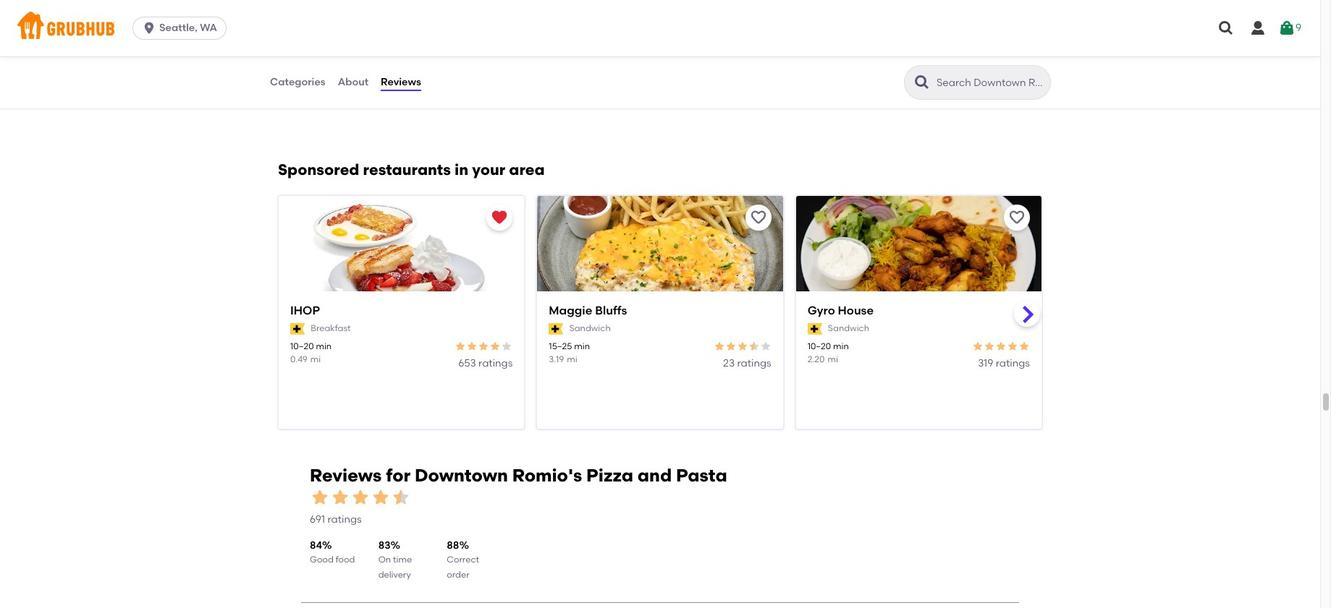 Task type: describe. For each thing, give the bounding box(es) containing it.
ratings for maggie bluffs
[[737, 357, 771, 370]]

time
[[393, 556, 412, 566]]

save this restaurant image for maggie bluffs
[[750, 210, 767, 227]]

ratings for ihop
[[478, 357, 513, 370]]

10–20 min 2.20 mi
[[808, 342, 849, 365]]

319 ratings
[[978, 357, 1030, 370]]

maggie bluffs
[[549, 304, 627, 318]]

and
[[638, 465, 672, 486]]

0.49
[[290, 355, 307, 365]]

653
[[458, 357, 476, 370]]

min for ihop
[[316, 342, 332, 352]]

delivery
[[378, 570, 411, 580]]

10–20 for ihop
[[290, 342, 314, 352]]

ihop link
[[290, 304, 513, 320]]

saved restaurant image
[[491, 210, 508, 227]]

about
[[338, 76, 368, 88]]

83
[[378, 540, 391, 552]]

2.20
[[808, 355, 825, 365]]

84
[[310, 540, 322, 552]]

in
[[455, 161, 468, 179]]

mi for gyro house
[[828, 355, 838, 365]]

83 on time delivery
[[378, 540, 412, 580]]

23 ratings
[[723, 357, 771, 370]]

breakfast
[[311, 324, 351, 334]]

subscription pass image
[[290, 323, 305, 335]]

min for gyro house
[[833, 342, 849, 352]]

ihop logo image
[[279, 196, 524, 318]]

restaurants
[[363, 161, 451, 179]]

9 button
[[1278, 15, 1302, 41]]

seattle, wa
[[159, 22, 217, 34]]

319
[[978, 357, 993, 370]]

for
[[386, 465, 411, 486]]

seattle,
[[159, 22, 198, 34]]

subscription pass image for maggie
[[549, 323, 564, 335]]

correct
[[447, 556, 479, 566]]

653 ratings
[[458, 357, 513, 370]]

sponsored restaurants in your area
[[278, 161, 545, 179]]

sandwich for house
[[828, 324, 869, 334]]

gyro house logo image
[[796, 196, 1042, 318]]

on
[[378, 556, 391, 566]]

seattle, wa button
[[133, 17, 232, 40]]

saved restaurant button
[[487, 205, 513, 231]]

gyro house link
[[808, 304, 1030, 320]]

romio's
[[512, 465, 582, 486]]

2 horizontal spatial svg image
[[1249, 20, 1267, 37]]

reviews for reviews
[[381, 76, 421, 88]]

search icon image
[[913, 74, 931, 91]]

gyro house
[[808, 304, 874, 318]]

save this restaurant image for gyro house
[[1008, 210, 1026, 227]]

maggie bluffs logo image
[[537, 196, 783, 318]]

subscription pass image for gyro
[[808, 323, 822, 335]]

svg image inside seattle, wa button
[[142, 21, 156, 35]]

10–20 for gyro house
[[808, 342, 831, 352]]

691
[[310, 514, 325, 526]]



Task type: vqa. For each thing, say whether or not it's contained in the screenshot.
left Salads
no



Task type: locate. For each thing, give the bounding box(es) containing it.
2 mi from the left
[[567, 355, 577, 365]]

mi right 0.49
[[310, 355, 321, 365]]

1 horizontal spatial min
[[574, 342, 590, 352]]

mi inside 15–25 min 3.19 mi
[[567, 355, 577, 365]]

mi right 3.19
[[567, 355, 577, 365]]

10–20 min 0.49 mi
[[290, 342, 332, 365]]

ratings for gyro house
[[996, 357, 1030, 370]]

sponsored
[[278, 161, 359, 179]]

reviews right the about
[[381, 76, 421, 88]]

10–20 inside 10–20 min 2.20 mi
[[808, 342, 831, 352]]

subscription pass image down gyro
[[808, 323, 822, 335]]

1 min from the left
[[316, 342, 332, 352]]

good
[[310, 556, 334, 566]]

15–25
[[549, 342, 572, 352]]

min inside 15–25 min 3.19 mi
[[574, 342, 590, 352]]

pasta
[[676, 465, 727, 486]]

subscription pass image
[[549, 323, 564, 335], [808, 323, 822, 335]]

save this restaurant button for house
[[1004, 205, 1030, 231]]

house
[[838, 304, 874, 318]]

2 horizontal spatial mi
[[828, 355, 838, 365]]

ihop
[[290, 304, 320, 318]]

1 horizontal spatial sandwich
[[828, 324, 869, 334]]

ratings right the 691
[[327, 514, 362, 526]]

save this restaurant button for bluffs
[[745, 205, 771, 231]]

min down gyro house
[[833, 342, 849, 352]]

2 save this restaurant button from the left
[[1004, 205, 1030, 231]]

min
[[316, 342, 332, 352], [574, 342, 590, 352], [833, 342, 849, 352]]

9
[[1296, 22, 1302, 34]]

2 10–20 from the left
[[808, 342, 831, 352]]

3 min from the left
[[833, 342, 849, 352]]

1 horizontal spatial mi
[[567, 355, 577, 365]]

sandwich
[[569, 324, 611, 334], [828, 324, 869, 334]]

3.19
[[549, 355, 564, 365]]

maggie bluffs link
[[549, 304, 771, 320]]

order
[[447, 570, 470, 580]]

reviews inside button
[[381, 76, 421, 88]]

0 vertical spatial reviews
[[381, 76, 421, 88]]

3 mi from the left
[[828, 355, 838, 365]]

691 ratings
[[310, 514, 362, 526]]

0 horizontal spatial svg image
[[142, 21, 156, 35]]

0 horizontal spatial save this restaurant button
[[745, 205, 771, 231]]

reviews for reviews for downtown romio's pizza and pasta
[[310, 465, 382, 486]]

reviews up 691 ratings
[[310, 465, 382, 486]]

1 horizontal spatial save this restaurant image
[[1008, 210, 1026, 227]]

mi
[[310, 355, 321, 365], [567, 355, 577, 365], [828, 355, 838, 365]]

2 min from the left
[[574, 342, 590, 352]]

88 correct order
[[447, 540, 479, 580]]

downtown
[[415, 465, 508, 486]]

1 sandwich from the left
[[569, 324, 611, 334]]

1 mi from the left
[[310, 355, 321, 365]]

mi inside 10–20 min 0.49 mi
[[310, 355, 321, 365]]

0 horizontal spatial sandwich
[[569, 324, 611, 334]]

sandwich down house
[[828, 324, 869, 334]]

reviews button
[[380, 56, 422, 109]]

0 horizontal spatial 10–20
[[290, 342, 314, 352]]

food
[[336, 556, 355, 566]]

10–20 up 0.49
[[290, 342, 314, 352]]

2 save this restaurant image from the left
[[1008, 210, 1026, 227]]

main navigation navigation
[[0, 0, 1320, 56]]

ratings
[[478, 357, 513, 370], [737, 357, 771, 370], [996, 357, 1030, 370], [327, 514, 362, 526]]

reviews for downtown romio's pizza and pasta
[[310, 465, 727, 486]]

0 horizontal spatial min
[[316, 342, 332, 352]]

23
[[723, 357, 735, 370]]

1 horizontal spatial 10–20
[[808, 342, 831, 352]]

15–25 min 3.19 mi
[[549, 342, 590, 365]]

categories
[[270, 76, 325, 88]]

min for maggie bluffs
[[574, 342, 590, 352]]

sandwich down the maggie bluffs
[[569, 324, 611, 334]]

ratings right 653
[[478, 357, 513, 370]]

ratings right 23
[[737, 357, 771, 370]]

2 sandwich from the left
[[828, 324, 869, 334]]

sandwich for bluffs
[[569, 324, 611, 334]]

mi for maggie bluffs
[[567, 355, 577, 365]]

88
[[447, 540, 459, 552]]

2 horizontal spatial min
[[833, 342, 849, 352]]

min inside 10–20 min 0.49 mi
[[316, 342, 332, 352]]

wa
[[200, 22, 217, 34]]

save this restaurant button
[[745, 205, 771, 231], [1004, 205, 1030, 231]]

ratings right '319'
[[996, 357, 1030, 370]]

1 subscription pass image from the left
[[549, 323, 564, 335]]

Search Downtown Romio's Pizza and Pasta search field
[[935, 76, 1046, 90]]

min down breakfast
[[316, 342, 332, 352]]

bluffs
[[595, 304, 627, 318]]

gyro
[[808, 304, 835, 318]]

0 horizontal spatial subscription pass image
[[549, 323, 564, 335]]

subscription pass image up 15–25
[[549, 323, 564, 335]]

your
[[472, 161, 505, 179]]

about button
[[337, 56, 369, 109]]

save this restaurant image
[[750, 210, 767, 227], [1008, 210, 1026, 227]]

10–20
[[290, 342, 314, 352], [808, 342, 831, 352]]

10–20 up 2.20
[[808, 342, 831, 352]]

0 horizontal spatial mi
[[310, 355, 321, 365]]

mi for ihop
[[310, 355, 321, 365]]

categories button
[[269, 56, 326, 109]]

1 save this restaurant button from the left
[[745, 205, 771, 231]]

star icon image
[[455, 341, 466, 353], [466, 341, 478, 353], [478, 341, 490, 353], [490, 341, 501, 353], [501, 341, 513, 353], [713, 341, 725, 353], [725, 341, 737, 353], [737, 341, 748, 353], [748, 341, 760, 353], [748, 341, 760, 353], [760, 341, 771, 353], [972, 341, 984, 353], [984, 341, 995, 353], [995, 341, 1007, 353], [1007, 341, 1018, 353], [1018, 341, 1030, 353], [310, 488, 330, 508], [330, 488, 350, 508], [350, 488, 371, 508], [371, 488, 391, 508], [391, 488, 411, 508], [391, 488, 411, 508]]

area
[[509, 161, 545, 179]]

reviews
[[381, 76, 421, 88], [310, 465, 382, 486]]

1 horizontal spatial svg image
[[1217, 20, 1235, 37]]

min inside 10–20 min 2.20 mi
[[833, 342, 849, 352]]

10–20 inside 10–20 min 0.49 mi
[[290, 342, 314, 352]]

1 save this restaurant image from the left
[[750, 210, 767, 227]]

pizza
[[586, 465, 633, 486]]

mi inside 10–20 min 2.20 mi
[[828, 355, 838, 365]]

0 horizontal spatial save this restaurant image
[[750, 210, 767, 227]]

mi right 2.20
[[828, 355, 838, 365]]

1 10–20 from the left
[[290, 342, 314, 352]]

svg image
[[1278, 20, 1296, 37]]

1 vertical spatial reviews
[[310, 465, 382, 486]]

2 subscription pass image from the left
[[808, 323, 822, 335]]

svg image
[[1217, 20, 1235, 37], [1249, 20, 1267, 37], [142, 21, 156, 35]]

maggie
[[549, 304, 592, 318]]

1 horizontal spatial subscription pass image
[[808, 323, 822, 335]]

min right 15–25
[[574, 342, 590, 352]]

1 horizontal spatial save this restaurant button
[[1004, 205, 1030, 231]]

84 good food
[[310, 540, 355, 566]]



